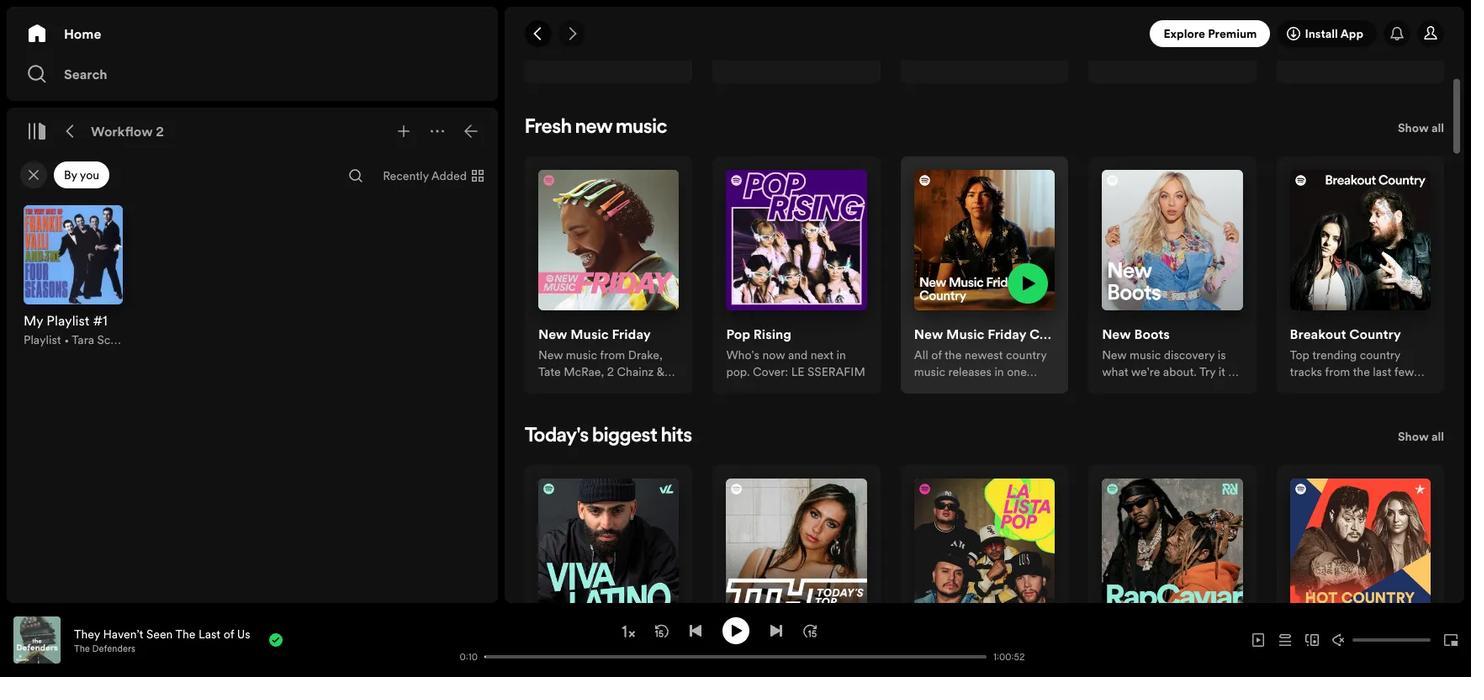Task type: vqa. For each thing, say whether or not it's contained in the screenshot.
and
yes



Task type: locate. For each thing, give the bounding box(es) containing it.
show for fresh new music
[[1398, 119, 1429, 136]]

the left last
[[175, 625, 196, 642]]

1 vertical spatial all
[[1432, 428, 1444, 445]]

show all link
[[1398, 118, 1444, 143], [1398, 427, 1444, 452]]

1 min from the left
[[597, 44, 615, 56]]

1:00:52
[[993, 651, 1025, 663]]

None search field
[[342, 162, 369, 189]]

1 vertical spatial show all
[[1398, 428, 1444, 445]]

install app link
[[1277, 20, 1377, 47]]

show all
[[1398, 119, 1444, 136], [1398, 428, 1444, 445]]

pop rising who's now and next in pop. cover: le sserafim
[[726, 324, 865, 380]]

anxiety: from hospitals to he link
[[1290, 18, 1471, 40]]

nov left 17
[[1122, 44, 1141, 56]]

1 horizontal spatial new
[[914, 324, 943, 343]]

quitting nicotine update (it's not going well)
[[928, 18, 1200, 37]]

2 country from the left
[[1349, 324, 1401, 343]]

min down explore
[[1180, 44, 1197, 56]]

today's
[[525, 427, 589, 447]]

nov 17 · 78 min
[[1122, 44, 1197, 56]]

all inside fresh new music element
[[1432, 119, 1444, 136]]

min
[[597, 44, 615, 56], [1180, 44, 1197, 56], [1345, 44, 1363, 56]]

country
[[1029, 324, 1081, 343], [1349, 324, 1401, 343]]

nov for nov 17
[[1122, 44, 1141, 56]]

playlist •
[[24, 331, 72, 348]]

1 new from the left
[[538, 324, 567, 343]]

show inside fresh new music element
[[1398, 119, 1429, 136]]

all for today's biggest hits
[[1432, 428, 1444, 445]]

2 horizontal spatial nov
[[1290, 44, 1309, 56]]

previous image
[[688, 624, 702, 637]]

they haven't seen the last of us the defenders
[[74, 625, 250, 655]]

today's biggest hits element
[[525, 427, 1444, 677]]

2 new from the left
[[914, 324, 943, 343]]

nov left '15'
[[538, 44, 558, 56]]

explore
[[1164, 25, 1205, 42]]

min for 78 min
[[1180, 44, 1197, 56]]

0 horizontal spatial nov
[[538, 44, 558, 56]]

now playing view image
[[40, 624, 53, 638]]

show
[[1398, 119, 1429, 136], [1398, 428, 1429, 445]]

0 horizontal spatial min
[[597, 44, 615, 56]]

sserafim
[[807, 363, 865, 380]]

· right '15'
[[575, 44, 578, 56]]

nov 15 · 34 min
[[538, 44, 615, 56]]

show all inside fresh new music element
[[1398, 119, 1444, 136]]

pop.
[[726, 363, 750, 380]]

min right 34
[[597, 44, 615, 56]]

the left 'defenders'
[[74, 642, 90, 655]]

0 horizontal spatial new
[[538, 324, 567, 343]]

·
[[575, 44, 578, 56], [1157, 44, 1161, 56], [1322, 44, 1326, 56]]

min down 'app'
[[1345, 44, 1363, 56]]

change speed image
[[619, 623, 636, 640]]

today's biggest hits
[[525, 427, 692, 447]]

fresh new music
[[525, 118, 667, 138]]

show all inside today's biggest hits element
[[1398, 428, 1444, 445]]

1 show all link from the top
[[1398, 118, 1444, 143]]

1 nov from the left
[[538, 44, 558, 56]]

1 · from the left
[[575, 44, 578, 56]]

app
[[1340, 25, 1363, 42]]

· for nov 17
[[1157, 44, 1161, 56]]

0 vertical spatial show all
[[1398, 119, 1444, 136]]

1 horizontal spatial the
[[175, 625, 196, 642]]

2 show all link from the top
[[1398, 427, 1444, 452]]

music
[[571, 324, 609, 343], [946, 324, 984, 343]]

seen
[[146, 625, 173, 642]]

workflow 2
[[91, 122, 164, 140]]

2 horizontal spatial min
[[1345, 44, 1363, 56]]

group containing playlist
[[13, 195, 133, 358]]

1 show from the top
[[1398, 119, 1429, 136]]

and
[[788, 346, 808, 363]]

of
[[223, 625, 234, 642]]

skip forward 15 seconds image
[[803, 624, 816, 637]]

0 vertical spatial all
[[1432, 119, 1444, 136]]

2 horizontal spatial ·
[[1322, 44, 1326, 56]]

2 horizontal spatial new
[[1102, 324, 1131, 343]]

3 min from the left
[[1345, 44, 1363, 56]]

workflow 2 button
[[87, 118, 167, 145]]

music for new music friday
[[571, 324, 609, 343]]

recently added
[[383, 167, 467, 184]]

hospitals
[[1381, 18, 1440, 37]]

they haven't seen the last of us link
[[74, 625, 250, 642]]

2
[[156, 122, 164, 140]]

hits
[[661, 427, 692, 447]]

new boots link
[[1102, 324, 1170, 346]]

search
[[64, 65, 107, 83]]

1 horizontal spatial music
[[946, 324, 984, 343]]

search link
[[27, 57, 478, 91]]

all inside today's biggest hits element
[[1432, 428, 1444, 445]]

group
[[13, 195, 133, 358]]

breakout country link
[[1290, 324, 1401, 346]]

1 all from the top
[[1432, 119, 1444, 136]]

friday
[[612, 324, 651, 343], [988, 324, 1026, 343]]

friday for new music friday country
[[988, 324, 1026, 343]]

going
[[1131, 18, 1167, 37]]

nov left 9
[[1290, 44, 1309, 56]]

1 friday from the left
[[612, 324, 651, 343]]

0 vertical spatial show
[[1398, 119, 1429, 136]]

78
[[1164, 44, 1176, 56]]

music
[[616, 118, 667, 138]]

2 show all from the top
[[1398, 428, 1444, 445]]

the
[[175, 625, 196, 642], [74, 642, 90, 655]]

pop rising link
[[726, 324, 791, 346]]

country right breakout
[[1349, 324, 1401, 343]]

2 show from the top
[[1398, 428, 1429, 445]]

new for new music friday country
[[914, 324, 943, 343]]

player controls element
[[0, 617, 1027, 663]]

new music friday country link
[[914, 324, 1081, 346]]

3 nov from the left
[[1290, 44, 1309, 56]]

connect to a device image
[[1305, 633, 1319, 647]]

0 horizontal spatial friday
[[612, 324, 651, 343]]

from
[[1346, 18, 1378, 37]]

friday for new music friday
[[612, 324, 651, 343]]

show all link for music
[[1398, 118, 1444, 143]]

2 music from the left
[[946, 324, 984, 343]]

0 vertical spatial show all link
[[1398, 118, 1444, 143]]

well)
[[1170, 18, 1200, 37]]

new for new boots
[[1102, 324, 1131, 343]]

Recently Added, Grid view field
[[369, 162, 495, 189]]

fresh new music element
[[525, 118, 1444, 393]]

1 horizontal spatial nov
[[1122, 44, 1141, 56]]

1 country from the left
[[1029, 324, 1081, 343]]

group inside main element
[[13, 195, 133, 358]]

· right 9
[[1322, 44, 1326, 56]]

•
[[64, 331, 69, 348]]

2 · from the left
[[1157, 44, 1161, 56]]

2 all from the top
[[1432, 428, 1444, 445]]

3 new from the left
[[1102, 324, 1131, 343]]

what's new image
[[1390, 27, 1404, 40]]

1 horizontal spatial country
[[1349, 324, 1401, 343]]

1 vertical spatial show
[[1398, 428, 1429, 445]]

1 show all from the top
[[1398, 119, 1444, 136]]

1 horizontal spatial ·
[[1157, 44, 1161, 56]]

show for today's biggest hits
[[1398, 428, 1429, 445]]

15
[[561, 44, 571, 56]]

you
[[80, 167, 99, 183]]

1 music from the left
[[571, 324, 609, 343]]

nov for nov 15
[[538, 44, 558, 56]]

1 horizontal spatial min
[[1180, 44, 1197, 56]]

3 · from the left
[[1322, 44, 1326, 56]]

0 horizontal spatial ·
[[575, 44, 578, 56]]

1 horizontal spatial friday
[[988, 324, 1026, 343]]

boots
[[1134, 324, 1170, 343]]

nov
[[538, 44, 558, 56], [1122, 44, 1141, 56], [1290, 44, 1309, 56]]

0 horizontal spatial country
[[1029, 324, 1081, 343]]

2 friday from the left
[[988, 324, 1026, 343]]

anxiety:
[[1290, 18, 1342, 37]]

home link
[[27, 17, 478, 50]]

he
[[1459, 18, 1471, 37]]

2 nov from the left
[[1122, 44, 1141, 56]]

2 min from the left
[[1180, 44, 1197, 56]]

1 vertical spatial show all link
[[1398, 427, 1444, 452]]

· right 17
[[1157, 44, 1161, 56]]

recently
[[383, 167, 429, 184]]

show all link for hits
[[1398, 427, 1444, 452]]

0 horizontal spatial music
[[571, 324, 609, 343]]

show inside today's biggest hits element
[[1398, 428, 1429, 445]]

country left new boots
[[1029, 324, 1081, 343]]

today's biggest hits link
[[525, 427, 692, 447]]



Task type: describe. For each thing, give the bounding box(es) containing it.
not
[[1107, 18, 1128, 37]]

by
[[64, 167, 77, 183]]

34
[[581, 44, 594, 56]]

by you
[[64, 167, 99, 183]]

install app
[[1305, 25, 1363, 42]]

17
[[1144, 44, 1154, 56]]

playlist
[[24, 331, 61, 348]]

0 horizontal spatial the
[[74, 642, 90, 655]]

fresh new music link
[[525, 118, 667, 138]]

volume off image
[[1332, 633, 1346, 647]]

new episode image
[[538, 26, 545, 33]]

breakout country
[[1290, 324, 1401, 343]]

clear filters image
[[27, 168, 40, 182]]

new music friday
[[538, 324, 651, 343]]

new
[[575, 118, 612, 138]]

biggest
[[592, 427, 657, 447]]

pop
[[726, 324, 750, 343]]

premium
[[1208, 25, 1257, 42]]

go forward image
[[565, 27, 579, 40]]

rising
[[753, 324, 791, 343]]

install
[[1305, 25, 1338, 42]]

search in your library image
[[349, 169, 363, 183]]

explore premium
[[1164, 25, 1257, 42]]

(it's
[[1082, 18, 1104, 37]]

top bar and user menu element
[[505, 7, 1464, 61]]

none search field inside main element
[[342, 162, 369, 189]]

53
[[1329, 44, 1342, 56]]

nov inside "anxiety: from hospitals to he nov 9 · 53 min"
[[1290, 44, 1309, 56]]

skip back 15 seconds image
[[655, 624, 668, 637]]

next
[[811, 346, 834, 363]]

cover:
[[753, 363, 788, 380]]

new music friday link
[[538, 324, 651, 346]]

play image
[[729, 624, 742, 637]]

us
[[237, 625, 250, 642]]

music for new music friday country
[[946, 324, 984, 343]]

last
[[198, 625, 221, 642]]

who's
[[726, 346, 759, 363]]

the defenders link
[[74, 642, 135, 655]]

main element
[[7, 7, 498, 603]]

defenders
[[92, 642, 135, 655]]

added
[[431, 167, 467, 184]]

now playing: they haven't seen the last of us by the defenders footer
[[13, 617, 444, 664]]

min inside "anxiety: from hospitals to he nov 9 · 53 min"
[[1345, 44, 1363, 56]]

update
[[1034, 18, 1078, 37]]

fresh
[[525, 118, 572, 138]]

· inside "anxiety: from hospitals to he nov 9 · 53 min"
[[1322, 44, 1326, 56]]

new boots
[[1102, 324, 1170, 343]]

they
[[74, 625, 100, 642]]

0:10
[[460, 651, 478, 663]]

to
[[1443, 18, 1456, 37]]

nicotine
[[980, 18, 1031, 37]]

breakout
[[1290, 324, 1346, 343]]

workflow
[[91, 122, 153, 140]]

new for new music friday
[[538, 324, 567, 343]]

now
[[762, 346, 785, 363]]

show all for today's biggest hits
[[1398, 428, 1444, 445]]

9
[[1313, 44, 1319, 56]]

le
[[791, 363, 805, 380]]

home
[[64, 24, 101, 43]]

haven't
[[103, 625, 143, 642]]

next image
[[769, 624, 783, 637]]

min for 34 min
[[597, 44, 615, 56]]

go back image
[[532, 27, 545, 40]]

· for nov 15
[[575, 44, 578, 56]]

By you checkbox
[[54, 161, 109, 188]]

all for fresh new music
[[1432, 119, 1444, 136]]

explore premium button
[[1150, 20, 1270, 47]]

show all for fresh new music
[[1398, 119, 1444, 136]]

new music friday country
[[914, 324, 1081, 343]]

in
[[837, 346, 846, 363]]

anxiety: from hospitals to he nov 9 · 53 min
[[1290, 18, 1471, 56]]

quitting
[[928, 18, 977, 37]]



